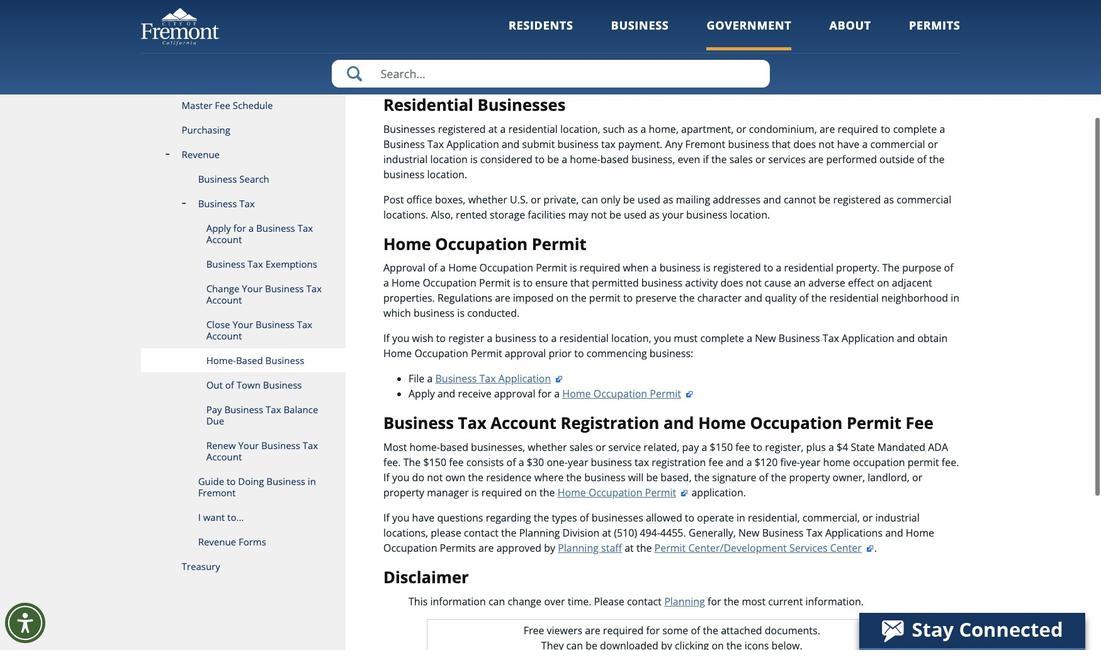 Task type: locate. For each thing, give the bounding box(es) containing it.
business inside renew your business tax account
[[262, 439, 300, 452]]

storage
[[490, 208, 525, 221]]

1 vertical spatial permits
[[440, 541, 476, 555]]

you left do
[[392, 471, 410, 484]]

you up locations,
[[392, 511, 410, 525]]

permit down permitted
[[590, 291, 621, 305]]

business link
[[611, 18, 669, 50]]

tax left balance on the left bottom
[[266, 403, 281, 416]]

0 vertical spatial that
[[772, 137, 791, 151]]

commercial inside residential businesses businesses registered at a residential location, such as a home, apartment, or condominium, are required to complete a business tax application and submit business tax payment.  any fremont business that does not have a commercial or industrial location is considered to be a home-based business, even if the sales or services are performed outside of the business location.
[[871, 137, 926, 151]]

1 horizontal spatial in
[[737, 511, 746, 525]]

tax down such
[[602, 137, 616, 151]]

account for close
[[206, 329, 242, 342]]

home occupation permit link for most home-based businesses, whether sales or service related, pay a $150 fee to register, plus a $4 state mandated ada fee. the $150 fee consists of a $30 one-year business tax registration fee and a $120 five-year home occupation permit fee. if you do not own the residence where the business will be based, the signature of the property owner, landlord, or property manager is required on the
[[558, 486, 689, 500]]

required inside most home-based businesses, whether sales or service related, pay a $150 fee to register, plus a $4 state mandated ada fee. the $150 fee consists of a $30 one-year business tax registration fee and a $120 five-year home occupation permit fee. if you do not own the residence where the business will be based, the signature of the property owner, landlord, or property manager is required on the
[[482, 486, 522, 500]]

1 horizontal spatial on
[[557, 291, 569, 305]]

0 vertical spatial at
[[489, 122, 498, 136]]

for down prior
[[538, 387, 552, 401]]

1 vertical spatial property
[[384, 486, 425, 500]]

for down business tax link
[[234, 222, 246, 234]]

not inside home occupation permit approval of a home occupation permit is required when a business is registered to a residential property. the purpose of a home occupation permit is to ensure that permitted business activity does not cause an adverse effect on adjacent properties. regulations are imposed on the permit to preserve the character and quality of the residential neighborhood in which business is conducted.
[[746, 276, 762, 290]]

1 vertical spatial contact
[[627, 594, 662, 608]]

1 horizontal spatial businesses
[[478, 94, 566, 116]]

0 horizontal spatial on
[[525, 486, 537, 500]]

494-
[[640, 526, 661, 540]]

residential
[[384, 94, 474, 116]]

at down (510)
[[625, 541, 634, 555]]

0 horizontal spatial at
[[489, 122, 498, 136]]

2 vertical spatial planning
[[665, 594, 705, 608]]

approval inside file a business tax application apply and receive approval for a home occupation permit
[[494, 387, 536, 401]]

0 horizontal spatial have
[[412, 511, 435, 525]]

will
[[629, 471, 644, 484]]

1 vertical spatial approval
[[494, 387, 536, 401]]

not inside residential businesses businesses registered at a residential location, such as a home, apartment, or condominium, are required to complete a business tax application and submit business tax payment.  any fremont business that does not have a commercial or industrial location is considered to be a home-based business, even if the sales or services are performed outside of the business location.
[[819, 137, 835, 151]]

application inside file a business tax application apply and receive approval for a home occupation permit
[[499, 372, 551, 386]]

the inside most home-based businesses, whether sales or service related, pay a $150 fee to register, plus a $4 state mandated ada fee. the $150 fee consists of a $30 one-year business tax registration fee and a $120 five-year home occupation permit fee. if you do not own the residence where the business will be based, the signature of the property owner, landlord, or property manager is required on the
[[404, 455, 421, 469]]

the right imposed
[[572, 291, 587, 305]]

new down quality
[[755, 332, 777, 345]]

business inside change your business tax account
[[265, 282, 304, 295]]

1 vertical spatial tax
[[635, 455, 650, 469]]

character
[[698, 291, 742, 305]]

if up locations,
[[384, 511, 390, 525]]

boxes,
[[435, 192, 466, 206]]

disclaimer this information can change over time. please contact planning for the most current information.
[[384, 566, 864, 608]]

0 vertical spatial registered
[[438, 122, 486, 136]]

over
[[545, 594, 565, 608]]

1 vertical spatial commercial
[[897, 192, 952, 206]]

complete
[[894, 122, 938, 136], [701, 332, 745, 345]]

does up services
[[794, 137, 817, 151]]

an
[[794, 276, 806, 290]]

2 if from the top
[[384, 471, 390, 484]]

1 vertical spatial complete
[[701, 332, 745, 345]]

1 horizontal spatial the
[[883, 261, 900, 275]]

payment.
[[619, 137, 663, 151]]

town
[[237, 379, 261, 391]]

1 horizontal spatial home-
[[570, 152, 601, 166]]

1 horizontal spatial location,
[[612, 332, 652, 345]]

and up signature
[[726, 455, 744, 469]]

residential up prior
[[560, 332, 609, 345]]

approval down business tax application link
[[494, 387, 536, 401]]

if for if you have questions regarding the types of businesses allowed to operate in residential, commercial, or industrial locations, please contact the planning division at (510) 494-4455. generally, new business tax applications and home occupation permits are approved by
[[384, 511, 390, 525]]

business inside pay business tax balance due
[[225, 403, 263, 416]]

occupation inside file a business tax application apply and receive approval for a home occupation permit
[[594, 387, 648, 401]]

industrial up .
[[876, 511, 920, 525]]

2 vertical spatial in
[[737, 511, 746, 525]]

file
[[409, 372, 425, 386]]

pay
[[206, 403, 222, 416]]

0 vertical spatial tax
[[602, 137, 616, 151]]

at
[[489, 122, 498, 136], [603, 526, 612, 540], [625, 541, 634, 555]]

on right effect
[[878, 276, 890, 290]]

1 if from the top
[[384, 332, 390, 345]]

1 vertical spatial home-
[[410, 440, 440, 454]]

1 horizontal spatial apply
[[409, 387, 435, 401]]

tax inside pay business tax balance due
[[266, 403, 281, 416]]

1 horizontal spatial location.
[[731, 208, 771, 221]]

residents
[[509, 18, 574, 33]]

stay connected image
[[860, 613, 1085, 648]]

based down payment.
[[601, 152, 629, 166]]

can up may
[[582, 192, 598, 206]]

0 vertical spatial can
[[582, 192, 598, 206]]

in inside if you have questions regarding the types of businesses allowed to operate in residential, commercial, or industrial locations, please contact the planning division at (510) 494-4455. generally, new business tax applications and home occupation permits are approved by
[[737, 511, 746, 525]]

0 vertical spatial your
[[242, 282, 263, 295]]

as
[[628, 122, 638, 136], [663, 192, 674, 206], [884, 192, 895, 206], [650, 208, 660, 221]]

permit inside file a business tax application apply and receive approval for a home occupation permit
[[650, 387, 682, 401]]

business inside if you have questions regarding the types of businesses allowed to operate in residential, commercial, or industrial locations, please contact the planning division at (510) 494-4455. generally, new business tax applications and home occupation permits are approved by
[[763, 526, 804, 540]]

business inside close your business tax account
[[256, 318, 295, 331]]

0 vertical spatial home-
[[570, 152, 601, 166]]

1 horizontal spatial permits
[[910, 18, 961, 33]]

1 vertical spatial permit
[[908, 455, 940, 469]]

industrial up post at the left top of the page
[[384, 152, 428, 166]]

sales right "if" at top right
[[730, 152, 753, 166]]

0 vertical spatial fremont
[[686, 137, 726, 151]]

application down effect
[[842, 332, 895, 345]]

business down conducted.
[[495, 332, 537, 345]]

if
[[384, 332, 390, 345], [384, 471, 390, 484], [384, 511, 390, 525]]

treasury link
[[141, 554, 346, 579]]

account up guide
[[206, 450, 242, 463]]

may
[[569, 208, 589, 221]]

the down where
[[540, 486, 555, 500]]

is
[[471, 152, 478, 166], [570, 261, 577, 275], [704, 261, 711, 275], [513, 276, 521, 290], [458, 306, 465, 320], [472, 486, 479, 500]]

0 vertical spatial in
[[951, 291, 960, 305]]

0 horizontal spatial in
[[308, 475, 316, 488]]

account inside close your business tax account
[[206, 329, 242, 342]]

planning staff link
[[558, 541, 622, 555]]

residential up an
[[785, 261, 834, 275]]

1 vertical spatial fremont
[[198, 486, 236, 499]]

location, inside residential businesses businesses registered at a residential location, such as a home, apartment, or condominium, are required to complete a business tax application and submit business tax payment.  any fremont business that does not have a commercial or industrial location is considered to be a home-based business, even if the sales or services are performed outside of the business location.
[[561, 122, 601, 136]]

1 vertical spatial $150
[[424, 455, 447, 469]]

i want to... link
[[141, 505, 346, 530]]

required inside residential businesses businesses registered at a residential location, such as a home, apartment, or condominium, are required to complete a business tax application and submit business tax payment.  any fremont business that does not have a commercial or industrial location is considered to be a home-based business, even if the sales or services are performed outside of the business location.
[[838, 122, 879, 136]]

1 horizontal spatial at
[[603, 526, 612, 540]]

home-based business link
[[141, 348, 346, 373]]

registration
[[561, 412, 660, 434]]

2 vertical spatial on
[[525, 486, 537, 500]]

to inside if you have questions regarding the types of businesses allowed to operate in residential, commercial, or industrial locations, please contact the planning division at (510) 494-4455. generally, new business tax applications and home occupation permits are approved by
[[685, 511, 695, 525]]

the down "one-"
[[567, 471, 582, 484]]

revenue forms link
[[141, 530, 346, 554]]

1 vertical spatial location,
[[612, 332, 652, 345]]

contact inside disclaimer this information can change over time. please contact planning for the most current information.
[[627, 594, 662, 608]]

0 horizontal spatial does
[[721, 276, 744, 290]]

0 horizontal spatial location,
[[561, 122, 601, 136]]

0 vertical spatial used
[[638, 192, 661, 206]]

0 horizontal spatial industrial
[[384, 152, 428, 166]]

industrial inside if you have questions regarding the types of businesses allowed to operate in residential, commercial, or industrial locations, please contact the planning division at (510) 494-4455. generally, new business tax applications and home occupation permits are approved by
[[876, 511, 920, 525]]

occupation
[[854, 455, 906, 469]]

location. inside residential businesses businesses registered at a residential location, such as a home, apartment, or condominium, are required to complete a business tax application and submit business tax payment.  any fremont business that does not have a commercial or industrial location is considered to be a home-based business, even if the sales or services are performed outside of the business location.
[[427, 167, 467, 181]]

performed
[[827, 152, 878, 166]]

0 vertical spatial does
[[794, 137, 817, 151]]

permit
[[590, 291, 621, 305], [908, 455, 940, 469]]

1 horizontal spatial does
[[794, 137, 817, 151]]

as up payment.
[[628, 122, 638, 136]]

to
[[881, 122, 891, 136], [535, 152, 545, 166], [764, 261, 774, 275], [523, 276, 533, 290], [624, 291, 633, 305], [436, 332, 446, 345], [539, 332, 549, 345], [575, 347, 584, 361], [753, 440, 763, 454], [227, 475, 236, 488], [685, 511, 695, 525]]

location. down location
[[427, 167, 467, 181]]

fremont up want
[[198, 486, 236, 499]]

and inside post office boxes, whether u.s. or private, can only be used as mailing addresses and cannot be registered as commercial locations. also, rented storage facilities may not be used as your business location.
[[764, 192, 782, 206]]

1 horizontal spatial have
[[838, 137, 860, 151]]

are left the approved
[[479, 541, 494, 555]]

0 vertical spatial industrial
[[384, 152, 428, 166]]

renew your business tax account
[[206, 439, 318, 463]]

are right services
[[809, 152, 824, 166]]

tax inside file a business tax application apply and receive approval for a home occupation permit
[[480, 372, 496, 386]]

fremont
[[686, 137, 726, 151], [198, 486, 236, 499]]

change your business tax account
[[206, 282, 322, 306]]

0 horizontal spatial can
[[489, 594, 505, 608]]

revenue for revenue
[[182, 148, 220, 161]]

1 vertical spatial revenue
[[198, 535, 236, 548]]

are
[[820, 122, 836, 136], [809, 152, 824, 166], [495, 291, 511, 305], [479, 541, 494, 555], [585, 623, 601, 637]]

1 vertical spatial used
[[624, 208, 647, 221]]

consists
[[467, 455, 504, 469]]

to down submit at top
[[535, 152, 545, 166]]

businesses down residential
[[384, 122, 436, 136]]

business
[[611, 18, 669, 33], [384, 137, 425, 151], [198, 173, 237, 185], [198, 197, 237, 210], [256, 222, 295, 234], [206, 258, 245, 270], [265, 282, 304, 295], [256, 318, 295, 331], [779, 332, 821, 345], [266, 354, 304, 367], [436, 372, 477, 386], [263, 379, 302, 391], [225, 403, 263, 416], [384, 412, 454, 434], [262, 439, 300, 452], [267, 475, 306, 488], [763, 526, 804, 540]]

home occupation permit approval of a home occupation permit is required when a business is registered to a residential property. the purpose of a home occupation permit is to ensure that permitted business activity does not cause an adverse effect on adjacent properties. regulations are imposed on the permit to preserve the character and quality of the residential neighborhood in which business is conducted.
[[384, 233, 960, 320]]

on down ensure
[[557, 291, 569, 305]]

the inside disclaimer this information can change over time. please contact planning for the most current information.
[[724, 594, 740, 608]]

1 vertical spatial industrial
[[876, 511, 920, 525]]

have inside residential businesses businesses registered at a residential location, such as a home, apartment, or condominium, are required to complete a business tax application and submit business tax payment.  any fremont business that does not have a commercial or industrial location is considered to be a home-based business, even if the sales or services are performed outside of the business location.
[[838, 137, 860, 151]]

0 vertical spatial commercial
[[871, 137, 926, 151]]

location, up commencing in the bottom right of the page
[[612, 332, 652, 345]]

permit down 4455.
[[655, 541, 686, 555]]

to up cause
[[764, 261, 774, 275]]

your right renew
[[238, 439, 259, 452]]

and left quality
[[745, 291, 763, 305]]

businesses
[[478, 94, 566, 116], [384, 122, 436, 136]]

tax inside change your business tax account
[[307, 282, 322, 295]]

account inside renew your business tax account
[[206, 450, 242, 463]]

some
[[663, 623, 689, 637]]

you
[[392, 332, 410, 345], [654, 332, 672, 345], [392, 471, 410, 484], [392, 511, 410, 525]]

home- inside most home-based businesses, whether sales or service related, pay a $150 fee to register, plus a $4 state mandated ada fee. the $150 fee consists of a $30 one-year business tax registration fee and a $120 five-year home occupation permit fee. if you do not own the residence where the business will be based, the signature of the property owner, landlord, or property manager is required on the
[[410, 440, 440, 454]]

1 horizontal spatial fee.
[[942, 455, 960, 469]]

can inside disclaimer this information can change over time. please contact planning for the most current information.
[[489, 594, 505, 608]]

0 vertical spatial complete
[[894, 122, 938, 136]]

your inside change your business tax account
[[242, 282, 263, 295]]

1 horizontal spatial fee
[[906, 412, 934, 434]]

contact down questions
[[464, 526, 499, 540]]

the down consists
[[468, 471, 484, 484]]

new inside if you have questions regarding the types of businesses allowed to operate in residential, commercial, or industrial locations, please contact the planning division at (510) 494-4455. generally, new business tax applications and home occupation permits are approved by
[[739, 526, 760, 540]]

generally,
[[689, 526, 736, 540]]

commercial down outside
[[897, 192, 952, 206]]

the up adjacent
[[883, 261, 900, 275]]

registered inside residential businesses businesses registered at a residential location, such as a home, apartment, or condominium, are required to complete a business tax application and submit business tax payment.  any fremont business that does not have a commercial or industrial location is considered to be a home-based business, even if the sales or services are performed outside of the business location.
[[438, 122, 486, 136]]

0 horizontal spatial year
[[568, 455, 589, 469]]

the
[[712, 152, 727, 166], [930, 152, 945, 166], [572, 291, 587, 305], [680, 291, 695, 305], [812, 291, 827, 305], [468, 471, 484, 484], [567, 471, 582, 484], [695, 471, 710, 484], [772, 471, 787, 484], [540, 486, 555, 500], [534, 511, 549, 525], [501, 526, 517, 540], [637, 541, 652, 555], [724, 594, 740, 608], [703, 623, 719, 637]]

application
[[447, 137, 499, 151], [842, 332, 895, 345], [499, 372, 551, 386]]

1 horizontal spatial complete
[[894, 122, 938, 136]]

business tax exemptions link
[[141, 252, 346, 277]]

the inside home occupation permit approval of a home occupation permit is required when a business is registered to a residential property. the purpose of a home occupation permit is to ensure that permitted business activity does not cause an adverse effect on adjacent properties. regulations are imposed on the permit to preserve the character and quality of the residential neighborhood in which business is conducted.
[[883, 261, 900, 275]]

does inside residential businesses businesses registered at a residential location, such as a home, apartment, or condominium, are required to complete a business tax application and submit business tax payment.  any fremont business that does not have a commercial or industrial location is considered to be a home-based business, even if the sales or services are performed outside of the business location.
[[794, 137, 817, 151]]

and inside most home-based businesses, whether sales or service related, pay a $150 fee to register, plus a $4 state mandated ada fee. the $150 fee consists of a $30 one-year business tax registration fee and a $120 five-year home occupation permit fee. if you do not own the residence where the business will be based, the signature of the property owner, landlord, or property manager is required on the
[[726, 455, 744, 469]]

permit inside most home-based businesses, whether sales or service related, pay a $150 fee to register, plus a $4 state mandated ada fee. the $150 fee consists of a $30 one-year business tax registration fee and a $120 five-year home occupation permit fee. if you do not own the residence where the business will be based, the signature of the property owner, landlord, or property manager is required on the
[[908, 455, 940, 469]]

business down condominium,
[[729, 137, 770, 151]]

tax up "receive"
[[480, 372, 496, 386]]

3 if from the top
[[384, 511, 390, 525]]

and right the applications
[[886, 526, 904, 540]]

tax up will
[[635, 455, 650, 469]]

year
[[568, 455, 589, 469], [801, 455, 821, 469]]

and inside if you wish to register a business to a residential location, you must complete a new business tax application and obtain home occupation permit approval prior to commencing business:
[[898, 332, 916, 345]]

0 horizontal spatial location.
[[427, 167, 467, 181]]

0 vertical spatial permit
[[590, 291, 621, 305]]

tax up exemptions
[[298, 222, 313, 234]]

fremont inside residential businesses businesses registered at a residential location, such as a home, apartment, or condominium, are required to complete a business tax application and submit business tax payment.  any fremont business that does not have a commercial or industrial location is considered to be a home-based business, even if the sales or services are performed outside of the business location.
[[686, 137, 726, 151]]

the up application.
[[695, 471, 710, 484]]

2 vertical spatial at
[[625, 541, 634, 555]]

0 horizontal spatial apply
[[206, 222, 231, 234]]

can left change
[[489, 594, 505, 608]]

0 horizontal spatial home-
[[410, 440, 440, 454]]

center/development
[[689, 541, 787, 555]]

0 vertical spatial new
[[755, 332, 777, 345]]

fremont inside guide to doing business in fremont
[[198, 486, 236, 499]]

0 vertical spatial based
[[601, 152, 629, 166]]

tax down adverse
[[823, 332, 840, 345]]

application down prior
[[499, 372, 551, 386]]

ada
[[929, 440, 949, 454]]

businesses down search text box
[[478, 94, 566, 116]]

0 vertical spatial home occupation permit link
[[563, 387, 694, 401]]

time.
[[568, 594, 592, 608]]

if for if you wish to register a business to a residential location, you must complete a new business tax application and obtain home occupation permit approval prior to commencing business:
[[384, 332, 390, 345]]

for left some
[[647, 623, 660, 637]]

as up your
[[663, 192, 674, 206]]

1 vertical spatial that
[[571, 276, 590, 290]]

1 vertical spatial whether
[[528, 440, 567, 454]]

be inside residential businesses businesses registered at a residential location, such as a home, apartment, or condominium, are required to complete a business tax application and submit business tax payment.  any fremont business that does not have a commercial or industrial location is considered to be a home-based business, even if the sales or services are performed outside of the business location.
[[548, 152, 559, 166]]

business down service
[[591, 455, 632, 469]]

types
[[552, 511, 577, 525]]

0 vertical spatial apply
[[206, 222, 231, 234]]

0 vertical spatial revenue
[[182, 148, 220, 161]]

property down do
[[384, 486, 425, 500]]

required down the residence
[[482, 486, 522, 500]]

0 horizontal spatial fee.
[[384, 455, 401, 469]]

planning staff at the permit center/development services center
[[558, 541, 862, 555]]

0 horizontal spatial fee
[[215, 99, 231, 112]]

apply inside file a business tax application apply and receive approval for a home occupation permit
[[409, 387, 435, 401]]

account up close
[[206, 294, 242, 306]]

of inside residential businesses businesses registered at a residential location, such as a home, apartment, or condominium, are required to complete a business tax application and submit business tax payment.  any fremont business that does not have a commercial or industrial location is considered to be a home-based business, even if the sales or services are performed outside of the business location.
[[918, 152, 927, 166]]

$150 right pay
[[710, 440, 733, 454]]

as inside residential businesses businesses registered at a residential location, such as a home, apartment, or condominium, are required to complete a business tax application and submit business tax payment.  any fremont business that does not have a commercial or industrial location is considered to be a home-based business, even if the sales or services are performed outside of the business location.
[[628, 122, 638, 136]]

guide
[[198, 475, 224, 488]]

tax inside apply for a business tax account
[[298, 222, 313, 234]]

you inside most home-based businesses, whether sales or service related, pay a $150 fee to register, plus a $4 state mandated ada fee. the $150 fee consists of a $30 one-year business tax registration fee and a $120 five-year home occupation permit fee. if you do not own the residence where the business will be based, the signature of the property owner, landlord, or property manager is required on the
[[392, 471, 410, 484]]

based inside most home-based businesses, whether sales or service related, pay a $150 fee to register, plus a $4 state mandated ada fee. the $150 fee consists of a $30 one-year business tax registration fee and a $120 five-year home occupation permit fee. if you do not own the residence where the business will be based, the signature of the property owner, landlord, or property manager is required on the
[[440, 440, 469, 454]]

commercial up outside
[[871, 137, 926, 151]]

register,
[[766, 440, 804, 454]]

application up location
[[447, 137, 499, 151]]

state
[[851, 440, 875, 454]]

for right planning link
[[708, 594, 722, 608]]

0 vertical spatial application
[[447, 137, 499, 151]]

is right manager
[[472, 486, 479, 500]]

2 year from the left
[[801, 455, 821, 469]]

0 vertical spatial planning
[[520, 526, 560, 540]]

0 horizontal spatial fremont
[[198, 486, 236, 499]]

1 vertical spatial businesses
[[384, 122, 436, 136]]

1 horizontal spatial fremont
[[686, 137, 726, 151]]

0 horizontal spatial businesses
[[384, 122, 436, 136]]

office
[[407, 192, 433, 206]]

0 vertical spatial if
[[384, 332, 390, 345]]

0 horizontal spatial contact
[[464, 526, 499, 540]]

master
[[182, 99, 213, 112]]

be right will
[[647, 471, 658, 484]]

be inside most home-based businesses, whether sales or service related, pay a $150 fee to register, plus a $4 state mandated ada fee. the $150 fee consists of a $30 one-year business tax registration fee and a $120 five-year home occupation permit fee. if you do not own the residence where the business will be based, the signature of the property owner, landlord, or property manager is required on the
[[647, 471, 658, 484]]

your inside renew your business tax account
[[238, 439, 259, 452]]

1 horizontal spatial based
[[601, 152, 629, 166]]

to...
[[227, 511, 244, 524]]

residential down effect
[[830, 291, 879, 305]]

0 horizontal spatial $150
[[424, 455, 447, 469]]

1 vertical spatial if
[[384, 471, 390, 484]]

0 vertical spatial the
[[883, 261, 900, 275]]

0 horizontal spatial permit
[[590, 291, 621, 305]]

if inside if you have questions regarding the types of businesses allowed to operate in residential, commercial, or industrial locations, please contact the planning division at (510) 494-4455. generally, new business tax applications and home occupation permits are approved by
[[384, 511, 390, 525]]

business:
[[650, 347, 694, 361]]

.
[[875, 541, 878, 555]]

your for close
[[233, 318, 253, 331]]

home inside file a business tax application apply and receive approval for a home occupation permit
[[563, 387, 591, 401]]

balance
[[284, 403, 318, 416]]

permits up + link
[[910, 18, 961, 33]]

signature
[[713, 471, 757, 484]]

your for renew
[[238, 439, 259, 452]]

if you have questions regarding the types of businesses allowed to operate in residential, commercial, or industrial locations, please contact the planning division at (510) 494-4455. generally, new business tax applications and home occupation permits are approved by
[[384, 511, 935, 555]]

by
[[544, 541, 556, 555]]

quality
[[765, 291, 797, 305]]

tax inside residential businesses businesses registered at a residential location, such as a home, apartment, or condominium, are required to complete a business tax application and submit business tax payment.  any fremont business that does not have a commercial or industrial location is considered to be a home-based business, even if the sales or services are performed outside of the business location.
[[428, 137, 444, 151]]

occupation down wish
[[415, 347, 469, 361]]

2 vertical spatial registered
[[714, 261, 762, 275]]

1 horizontal spatial tax
[[635, 455, 650, 469]]

0 vertical spatial have
[[838, 137, 860, 151]]

regarding
[[486, 511, 531, 525]]

based
[[601, 152, 629, 166], [440, 440, 469, 454]]

tax inside renew your business tax account
[[303, 439, 318, 452]]

not inside post office boxes, whether u.s. or private, can only be used as mailing addresses and cannot be registered as commercial locations. also, rented storage facilities may not be used as your business location.
[[591, 208, 607, 221]]

commercial inside post office boxes, whether u.s. or private, can only be used as mailing addresses and cannot be registered as commercial locations. also, rented storage facilities may not be used as your business location.
[[897, 192, 952, 206]]

1 horizontal spatial registered
[[714, 261, 762, 275]]

based
[[236, 354, 263, 367]]

required inside home occupation permit approval of a home occupation permit is required when a business is registered to a residential property. the purpose of a home occupation permit is to ensure that permitted business activity does not cause an adverse effect on adjacent properties. regulations are imposed on the permit to preserve the character and quality of the residential neighborhood in which business is conducted.
[[580, 261, 621, 275]]

$4
[[837, 440, 849, 454]]

registered
[[438, 122, 486, 136], [834, 192, 882, 206], [714, 261, 762, 275]]

approval
[[505, 347, 546, 361], [494, 387, 536, 401]]

account
[[206, 233, 242, 246], [206, 294, 242, 306], [206, 329, 242, 342], [491, 412, 557, 434], [206, 450, 242, 463]]

home- inside residential businesses businesses registered at a residential location, such as a home, apartment, or condominium, are required to complete a business tax application and submit business tax payment.  any fremont business that does not have a commercial or industrial location is considered to be a home-based business, even if the sales or services are performed outside of the business location.
[[570, 152, 601, 166]]

if inside if you wish to register a business to a residential location, you must complete a new business tax application and obtain home occupation permit approval prior to commencing business:
[[384, 332, 390, 345]]

if you wish to register a business to a residential location, you must complete a new business tax application and obtain home occupation permit approval prior to commencing business:
[[384, 332, 948, 361]]

have up locations,
[[412, 511, 435, 525]]

1 vertical spatial the
[[404, 455, 421, 469]]

your for change
[[242, 282, 263, 295]]

commercial,
[[803, 511, 861, 525]]

permits inside if you have questions regarding the types of businesses allowed to operate in residential, commercial, or industrial locations, please contact the planning division at (510) 494-4455. generally, new business tax applications and home occupation permits are approved by
[[440, 541, 476, 555]]

complete inside if you wish to register a business to a residential location, you must complete a new business tax application and obtain home occupation permit approval prior to commencing business:
[[701, 332, 745, 345]]

that inside residential businesses businesses registered at a residential location, such as a home, apartment, or condominium, are required to complete a business tax application and submit business tax payment.  any fremont business that does not have a commercial or industrial location is considered to be a home-based business, even if the sales or services are performed outside of the business location.
[[772, 137, 791, 151]]

year right $30
[[568, 455, 589, 469]]

the
[[883, 261, 900, 275], [404, 455, 421, 469]]

1 vertical spatial planning
[[558, 541, 599, 555]]

close
[[206, 318, 230, 331]]

2 horizontal spatial in
[[951, 291, 960, 305]]

home occupation permit link up registration
[[563, 387, 694, 401]]

five-
[[781, 455, 801, 469]]

register
[[449, 332, 485, 345]]

business tax account registration and home occupation permit fee
[[384, 412, 934, 434]]

home occupation permit
[[558, 486, 677, 500]]

location. down addresses
[[731, 208, 771, 221]]

0 horizontal spatial permits
[[440, 541, 476, 555]]

(510)
[[614, 526, 638, 540]]

be down only
[[610, 208, 622, 221]]

about link
[[830, 18, 872, 50]]

planning link
[[665, 594, 705, 608]]

treasury
[[182, 560, 220, 573]]

the down activity
[[680, 291, 695, 305]]

1 vertical spatial home occupation permit link
[[558, 486, 689, 500]]

permits
[[910, 18, 961, 33], [440, 541, 476, 555]]

1 horizontal spatial year
[[801, 455, 821, 469]]

0 vertical spatial property
[[790, 471, 831, 484]]

business
[[558, 137, 599, 151], [729, 137, 770, 151], [384, 167, 425, 181], [687, 208, 728, 221], [660, 261, 701, 275], [642, 276, 683, 290], [414, 306, 455, 320], [495, 332, 537, 345], [591, 455, 632, 469], [585, 471, 626, 484]]

is right location
[[471, 152, 478, 166]]

business down mailing
[[687, 208, 728, 221]]

that right ensure
[[571, 276, 590, 290]]

and up considered
[[502, 137, 520, 151]]

for inside apply for a business tax account
[[234, 222, 246, 234]]

1 vertical spatial location.
[[731, 208, 771, 221]]

fee. down most
[[384, 455, 401, 469]]



Task type: vqa. For each thing, say whether or not it's contained in the screenshot.
Disclaimer This information can change over time. Please contact Planning for the most current information.
yes



Task type: describe. For each thing, give the bounding box(es) containing it.
only
[[601, 192, 621, 206]]

change
[[206, 282, 240, 295]]

neighborhood
[[882, 291, 949, 305]]

preserve
[[636, 291, 677, 305]]

occupation up businesses
[[589, 486, 643, 500]]

business,
[[632, 152, 676, 166]]

as down outside
[[884, 192, 895, 206]]

not inside most home-based businesses, whether sales or service related, pay a $150 fee to register, plus a $4 state mandated ada fee. the $150 fee consists of a $30 one-year business tax registration fee and a $120 five-year home occupation permit fee. if you do not own the residence where the business will be based, the signature of the property owner, landlord, or property manager is required on the
[[427, 471, 443, 484]]

revenue for revenue forms
[[198, 535, 236, 548]]

attached
[[721, 623, 763, 637]]

permit up conducted.
[[479, 276, 511, 290]]

business up preserve
[[642, 276, 683, 290]]

is up activity
[[704, 261, 711, 275]]

feedback
[[851, 50, 887, 61]]

new inside if you wish to register a business to a residential location, you must complete a new business tax application and obtain home occupation permit approval prior to commencing business:
[[755, 332, 777, 345]]

purpose
[[903, 261, 942, 275]]

account up "businesses,"
[[491, 412, 557, 434]]

residence
[[486, 471, 532, 484]]

you up business:
[[654, 332, 672, 345]]

of right approval
[[428, 261, 438, 275]]

based inside residential businesses businesses registered at a residential location, such as a home, apartment, or condominium, are required to complete a business tax application and submit business tax payment.  any fremont business that does not have a commercial or industrial location is considered to be a home-based business, even if the sales or services are performed outside of the business location.
[[601, 152, 629, 166]]

1 horizontal spatial fee
[[709, 455, 724, 469]]

can inside post office boxes, whether u.s. or private, can only be used as mailing addresses and cannot be registered as commercial locations. also, rented storage facilities may not be used as your business location.
[[582, 192, 598, 206]]

the down adverse
[[812, 291, 827, 305]]

the down regarding
[[501, 526, 517, 540]]

4455.
[[661, 526, 686, 540]]

at inside residential businesses businesses registered at a residential location, such as a home, apartment, or condominium, are required to complete a business tax application and submit business tax payment.  any fremont business that does not have a commercial or industrial location is considered to be a home-based business, even if the sales or services are performed outside of the business location.
[[489, 122, 498, 136]]

-
[[961, 50, 964, 61]]

residential inside residential businesses businesses registered at a residential location, such as a home, apartment, or condominium, are required to complete a business tax application and submit business tax payment.  any fremont business that does not have a commercial or industrial location is considered to be a home-based business, even if the sales or services are performed outside of the business location.
[[509, 122, 558, 136]]

tax inside if you wish to register a business to a residential location, you must complete a new business tax application and obtain home occupation permit approval prior to commencing business:
[[823, 332, 840, 345]]

schedule
[[233, 99, 273, 112]]

to down permitted
[[624, 291, 633, 305]]

the left attached
[[703, 623, 719, 637]]

of right the out
[[225, 379, 234, 391]]

are inside home occupation permit approval of a home occupation permit is required when a business is registered to a residential property. the purpose of a home occupation permit is to ensure that permitted business activity does not cause an adverse effect on adjacent properties. regulations are imposed on the permit to preserve the character and quality of the residential neighborhood in which business is conducted.
[[495, 291, 511, 305]]

occupation up register,
[[751, 412, 843, 434]]

+ link
[[937, 50, 952, 61]]

0 vertical spatial fee
[[215, 99, 231, 112]]

permit inside if you wish to register a business to a residential location, you must complete a new business tax application and obtain home occupation permit approval prior to commencing business:
[[471, 347, 503, 361]]

allowed
[[646, 511, 683, 525]]

pay business tax balance due link
[[141, 398, 346, 433]]

of inside if you have questions regarding the types of businesses allowed to operate in residential, commercial, or industrial locations, please contact the planning division at (510) 494-4455. generally, new business tax applications and home occupation permits are approved by
[[580, 511, 589, 525]]

close your business tax account link
[[141, 312, 346, 348]]

to inside guide to doing business in fremont
[[227, 475, 236, 488]]

business inside if you wish to register a business to a residential location, you must complete a new business tax application and obtain home occupation permit approval prior to commencing business:
[[779, 332, 821, 345]]

permit down based,
[[645, 486, 677, 500]]

2 fee. from the left
[[942, 455, 960, 469]]

tax down apply for a business tax account
[[248, 258, 263, 270]]

tax inside close your business tax account
[[297, 318, 313, 331]]

the left types
[[534, 511, 549, 525]]

addresses
[[713, 192, 761, 206]]

out of town business
[[206, 379, 302, 391]]

apply inside apply for a business tax account
[[206, 222, 231, 234]]

is up imposed
[[513, 276, 521, 290]]

guide to doing business in fremont link
[[141, 469, 346, 505]]

contact inside if you have questions regarding the types of businesses allowed to operate in residential, commercial, or industrial locations, please contact the planning division at (510) 494-4455. generally, new business tax applications and home occupation permits are approved by
[[464, 526, 499, 540]]

also,
[[431, 208, 454, 221]]

location
[[431, 152, 468, 166]]

residential inside if you wish to register a business to a residential location, you must complete a new business tax application and obtain home occupation permit approval prior to commencing business:
[[560, 332, 609, 345]]

is inside most home-based businesses, whether sales or service related, pay a $150 fee to register, plus a $4 state mandated ada fee. the $150 fee consists of a $30 one-year business tax registration fee and a $120 five-year home occupation permit fee. if you do not own the residence where the business will be based, the signature of the property owner, landlord, or property manager is required on the
[[472, 486, 479, 500]]

obtain
[[918, 332, 948, 345]]

permit center/development services center link
[[655, 541, 875, 555]]

post office boxes, whether u.s. or private, can only be used as mailing addresses and cannot be registered as commercial locations. also, rented storage facilities may not be used as your business location.
[[384, 192, 952, 221]]

occupation up imposed
[[480, 261, 534, 275]]

purchasing link
[[141, 118, 346, 142]]

permit up ensure
[[536, 261, 567, 275]]

business right submit at top
[[558, 137, 599, 151]]

must
[[674, 332, 698, 345]]

on inside most home-based businesses, whether sales or service related, pay a $150 fee to register, plus a $4 state mandated ada fee. the $150 fee consists of a $30 one-year business tax registration fee and a $120 five-year home occupation permit fee. if you do not own the residence where the business will be based, the signature of the property owner, landlord, or property manager is required on the
[[525, 486, 537, 500]]

be right only
[[624, 192, 635, 206]]

at inside if you have questions regarding the types of businesses allowed to operate in residential, commercial, or industrial locations, please contact the planning division at (510) 494-4455. generally, new business tax applications and home occupation permits are approved by
[[603, 526, 612, 540]]

of right some
[[691, 623, 701, 637]]

mailing
[[676, 192, 711, 206]]

0 vertical spatial on
[[878, 276, 890, 290]]

the down the five-
[[772, 471, 787, 484]]

cause
[[765, 276, 792, 290]]

questions
[[437, 511, 483, 525]]

business up post at the left top of the page
[[384, 167, 425, 181]]

tax down "receive"
[[458, 412, 487, 434]]

business tax application link
[[436, 372, 564, 386]]

be right cannot
[[819, 192, 831, 206]]

is down may
[[570, 261, 577, 275]]

you inside if you have questions regarding the types of businesses allowed to operate in residential, commercial, or industrial locations, please contact the planning division at (510) 494-4455. generally, new business tax applications and home occupation permits are approved by
[[392, 511, 410, 525]]

account for change
[[206, 294, 242, 306]]

1 fee. from the left
[[384, 455, 401, 469]]

complete inside residential businesses businesses registered at a residential location, such as a home, apartment, or condominium, are required to complete a business tax application and submit business tax payment.  any fremont business that does not have a commercial or industrial location is considered to be a home-based business, even if the sales or services are performed outside of the business location.
[[894, 122, 938, 136]]

account inside apply for a business tax account
[[206, 233, 242, 246]]

permit down facilities
[[532, 233, 587, 255]]

and up pay
[[664, 412, 695, 434]]

pay business tax balance due
[[206, 403, 318, 427]]

master fee schedule
[[182, 99, 273, 112]]

own
[[446, 471, 466, 484]]

is down regulations
[[458, 306, 465, 320]]

locations.
[[384, 208, 429, 221]]

out of town business link
[[141, 373, 346, 398]]

font size:
[[896, 50, 933, 62]]

home occupation permit link for apply and receive approval for a
[[563, 387, 694, 401]]

of up the residence
[[507, 455, 516, 469]]

application inside residential businesses businesses registered at a residential location, such as a home, apartment, or condominium, are required to complete a business tax application and submit business tax payment.  any fremont business that does not have a commercial or industrial location is considered to be a home-based business, even if the sales or services are performed outside of the business location.
[[447, 137, 499, 151]]

tax down business search link
[[240, 197, 255, 210]]

and inside file a business tax application apply and receive approval for a home occupation permit
[[438, 387, 456, 401]]

0 horizontal spatial fee
[[449, 455, 464, 469]]

business up activity
[[660, 261, 701, 275]]

approval inside if you wish to register a business to a residential location, you must complete a new business tax application and obtain home occupation permit approval prior to commencing business:
[[505, 347, 546, 361]]

occupation up regulations
[[423, 276, 477, 290]]

of down an
[[800, 291, 809, 305]]

planning inside if you have questions regarding the types of businesses allowed to operate in residential, commercial, or industrial locations, please contact the planning division at (510) 494-4455. generally, new business tax applications and home occupation permits are approved by
[[520, 526, 560, 540]]

locations,
[[384, 526, 428, 540]]

sales inside most home-based businesses, whether sales or service related, pay a $150 fee to register, plus a $4 state mandated ada fee. the $150 fee consists of a $30 one-year business tax registration fee and a $120 five-year home occupation permit fee. if you do not own the residence where the business will be based, the signature of the property owner, landlord, or property manager is required on the
[[570, 440, 593, 454]]

to up outside
[[881, 122, 891, 136]]

location, inside if you wish to register a business to a residential location, you must complete a new business tax application and obtain home occupation permit approval prior to commencing business:
[[612, 332, 652, 345]]

businesses,
[[471, 440, 526, 454]]

home
[[824, 455, 851, 469]]

size:
[[916, 50, 933, 62]]

0 horizontal spatial property
[[384, 486, 425, 500]]

2 horizontal spatial fee
[[736, 440, 751, 454]]

are inside if you have questions regarding the types of businesses allowed to operate in residential, commercial, or industrial locations, please contact the planning division at (510) 494-4455. generally, new business tax applications and home occupation permits are approved by
[[479, 541, 494, 555]]

a inside apply for a business tax account
[[249, 222, 254, 234]]

you left wish
[[392, 332, 410, 345]]

permitted
[[592, 276, 639, 290]]

government link
[[707, 18, 792, 50]]

business inside file a business tax application apply and receive approval for a home occupation permit
[[436, 372, 477, 386]]

account for renew
[[206, 450, 242, 463]]

of down $120
[[759, 471, 769, 484]]

cannot
[[784, 192, 817, 206]]

font size: link
[[896, 50, 933, 62]]

in inside guide to doing business in fremont
[[308, 475, 316, 488]]

please
[[594, 594, 625, 608]]

guide to doing business in fremont
[[198, 475, 316, 499]]

commencing
[[587, 347, 647, 361]]

the right outside
[[930, 152, 945, 166]]

1 year from the left
[[568, 455, 589, 469]]

tax inside most home-based businesses, whether sales or service related, pay a $150 fee to register, plus a $4 state mandated ada fee. the $150 fee consists of a $30 one-year business tax registration fee and a $120 five-year home occupation permit fee. if you do not own the residence where the business will be based, the signature of the property owner, landlord, or property manager is required on the
[[635, 455, 650, 469]]

application inside if you wish to register a business to a residential location, you must complete a new business tax application and obtain home occupation permit approval prior to commencing business:
[[842, 332, 895, 345]]

purchasing
[[182, 123, 231, 136]]

the down 494-
[[637, 541, 652, 555]]

home inside if you have questions regarding the types of businesses allowed to operate in residential, commercial, or industrial locations, please contact the planning division at (510) 494-4455. generally, new business tax applications and home occupation permits are approved by
[[906, 526, 935, 540]]

center
[[831, 541, 862, 555]]

sales inside residential businesses businesses registered at a residential location, such as a home, apartment, or condominium, are required to complete a business tax application and submit business tax payment.  any fremont business that does not have a commercial or industrial location is considered to be a home-based business, even if the sales or services are performed outside of the business location.
[[730, 152, 753, 166]]

residents link
[[509, 18, 574, 50]]

to right wish
[[436, 332, 446, 345]]

free
[[524, 623, 545, 637]]

for inside file a business tax application apply and receive approval for a home occupation permit
[[538, 387, 552, 401]]

$120
[[755, 455, 778, 469]]

1 vertical spatial fee
[[906, 412, 934, 434]]

doing
[[238, 475, 264, 488]]

information.
[[806, 594, 864, 608]]

1 vertical spatial on
[[557, 291, 569, 305]]

registered inside home occupation permit approval of a home occupation permit is required when a business is registered to a residential property. the purpose of a home occupation permit is to ensure that permitted business activity does not cause an adverse effect on adjacent properties. regulations are imposed on the permit to preserve the character and quality of the residential neighborhood in which business is conducted.
[[714, 261, 762, 275]]

tax inside residential businesses businesses registered at a residential location, such as a home, apartment, or condominium, are required to complete a business tax application and submit business tax payment.  any fremont business that does not have a commercial or industrial location is considered to be a home-based business, even if the sales or services are performed outside of the business location.
[[602, 137, 616, 151]]

home inside if you wish to register a business to a residential location, you must complete a new business tax application and obtain home occupation permit approval prior to commencing business:
[[384, 347, 412, 361]]

1 horizontal spatial $150
[[710, 440, 733, 454]]

the right "if" at top right
[[712, 152, 727, 166]]

business tax
[[198, 197, 255, 210]]

permit inside home occupation permit approval of a home occupation permit is required when a business is registered to a residential property. the purpose of a home occupation permit is to ensure that permitted business activity does not cause an adverse effect on adjacent properties. regulations are imposed on the permit to preserve the character and quality of the residential neighborhood in which business is conducted.
[[590, 291, 621, 305]]

required down please
[[603, 623, 644, 637]]

outside
[[880, 152, 915, 166]]

business inside post office boxes, whether u.s. or private, can only be used as mailing addresses and cannot be registered as commercial locations. also, rented storage facilities may not be used as your business location.
[[687, 208, 728, 221]]

which
[[384, 306, 411, 320]]

property.
[[837, 261, 880, 275]]

business up home occupation permit
[[585, 471, 626, 484]]

whether inside most home-based businesses, whether sales or service related, pay a $150 fee to register, plus a $4 state mandated ada fee. the $150 fee consists of a $30 one-year business tax registration fee and a $120 five-year home occupation permit fee. if you do not own the residence where the business will be based, the signature of the property owner, landlord, or property manager is required on the
[[528, 440, 567, 454]]

location. inside post office boxes, whether u.s. or private, can only be used as mailing addresses and cannot be registered as commercial locations. also, rented storage facilities may not be used as your business location.
[[731, 208, 771, 221]]

- link
[[952, 50, 964, 61]]

whether inside post office boxes, whether u.s. or private, can only be used as mailing addresses and cannot be registered as commercial locations. also, rented storage facilities may not be used as your business location.
[[468, 192, 508, 206]]

applications
[[826, 526, 883, 540]]

any
[[666, 137, 683, 151]]

are up performed
[[820, 122, 836, 136]]

industrial inside residential businesses businesses registered at a residential location, such as a home, apartment, or condominium, are required to complete a business tax application and submit business tax payment.  any fremont business that does not have a commercial or industrial location is considered to be a home-based business, even if the sales or services are performed outside of the business location.
[[384, 152, 428, 166]]

or inside post office boxes, whether u.s. or private, can only be used as mailing addresses and cannot be registered as commercial locations. also, rented storage facilities may not be used as your business location.
[[531, 192, 541, 206]]

if inside most home-based businesses, whether sales or service related, pay a $150 fee to register, plus a $4 state mandated ada fee. the $150 fee consists of a $30 one-year business tax registration fee and a $120 five-year home occupation permit fee. if you do not own the residence where the business will be based, the signature of the property owner, landlord, or property manager is required on the
[[384, 471, 390, 484]]

information
[[431, 594, 486, 608]]

for inside disclaimer this information can change over time. please contact planning for the most current information.
[[708, 594, 722, 608]]

to inside most home-based businesses, whether sales or service related, pay a $150 fee to register, plus a $4 state mandated ada fee. the $150 fee consists of a $30 one-year business tax registration fee and a $120 five-year home occupation permit fee. if you do not own the residence where the business will be based, the signature of the property owner, landlord, or property manager is required on the
[[753, 440, 763, 454]]

mandated
[[878, 440, 926, 454]]

are right the viewers
[[585, 623, 601, 637]]

approval
[[384, 261, 426, 275]]

apply for a business tax account
[[206, 222, 313, 246]]

business tax exemptions
[[206, 258, 317, 270]]

to right prior
[[575, 347, 584, 361]]

business up wish
[[414, 306, 455, 320]]

permit up state
[[847, 412, 902, 434]]

residential,
[[748, 511, 800, 525]]

business inside residential businesses businesses registered at a residential location, such as a home, apartment, or condominium, are required to complete a business tax application and submit business tax payment.  any fremont business that does not have a commercial or industrial location is considered to be a home-based business, even if the sales or services are performed outside of the business location.
[[384, 137, 425, 151]]

of right purpose
[[945, 261, 954, 275]]

exemptions
[[266, 258, 317, 270]]

have inside if you have questions regarding the types of businesses allowed to operate in residential, commercial, or industrial locations, please contact the planning division at (510) 494-4455. generally, new business tax applications and home occupation permits are approved by
[[412, 511, 435, 525]]

revenue forms
[[198, 535, 266, 548]]

ensure
[[536, 276, 568, 290]]

adverse
[[809, 276, 846, 290]]

registered inside post office boxes, whether u.s. or private, can only be used as mailing addresses and cannot be registered as commercial locations. also, rented storage facilities may not be used as your business location.
[[834, 192, 882, 206]]

occupation inside if you wish to register a business to a residential location, you must complete a new business tax application and obtain home occupation permit approval prior to commencing business:
[[415, 347, 469, 361]]

and inside residential businesses businesses registered at a residential location, such as a home, apartment, or condominium, are required to complete a business tax application and submit business tax payment.  any fremont business that does not have a commercial or industrial location is considered to be a home-based business, even if the sales or services are performed outside of the business location.
[[502, 137, 520, 151]]

and inside if you have questions regarding the types of businesses allowed to operate in residential, commercial, or industrial locations, please contact the planning division at (510) 494-4455. generally, new business tax applications and home occupation permits are approved by
[[886, 526, 904, 540]]

2 horizontal spatial at
[[625, 541, 634, 555]]

activity
[[686, 276, 718, 290]]

renew your business tax account link
[[141, 433, 346, 469]]

division
[[563, 526, 600, 540]]

apply for a business tax account link
[[141, 216, 346, 252]]

registration
[[652, 455, 706, 469]]

to up imposed
[[523, 276, 533, 290]]

business inside apply for a business tax account
[[256, 222, 295, 234]]

i want to...
[[198, 511, 244, 524]]

and inside home occupation permit approval of a home occupation permit is required when a business is registered to a residential property. the purpose of a home occupation permit is to ensure that permitted business activity does not cause an adverse effect on adjacent properties. regulations are imposed on the permit to preserve the character and quality of the residential neighborhood in which business is conducted.
[[745, 291, 763, 305]]

renew
[[206, 439, 236, 452]]

business inside guide to doing business in fremont
[[267, 475, 306, 488]]

Search text field
[[332, 60, 770, 88]]

in inside home occupation permit approval of a home occupation permit is required when a business is registered to a residential property. the purpose of a home occupation permit is to ensure that permitted business activity does not cause an adverse effect on adjacent properties. regulations are imposed on the permit to preserve the character and quality of the residential neighborhood in which business is conducted.
[[951, 291, 960, 305]]

business tax link
[[141, 192, 346, 216]]

properties.
[[384, 291, 435, 305]]

planning inside disclaimer this information can change over time. please contact planning for the most current information.
[[665, 594, 705, 608]]

out
[[206, 379, 223, 391]]

master fee schedule link
[[141, 93, 346, 118]]

occupation down rented
[[436, 233, 528, 255]]

0 vertical spatial permits
[[910, 18, 961, 33]]

to down imposed
[[539, 332, 549, 345]]

as left your
[[650, 208, 660, 221]]



